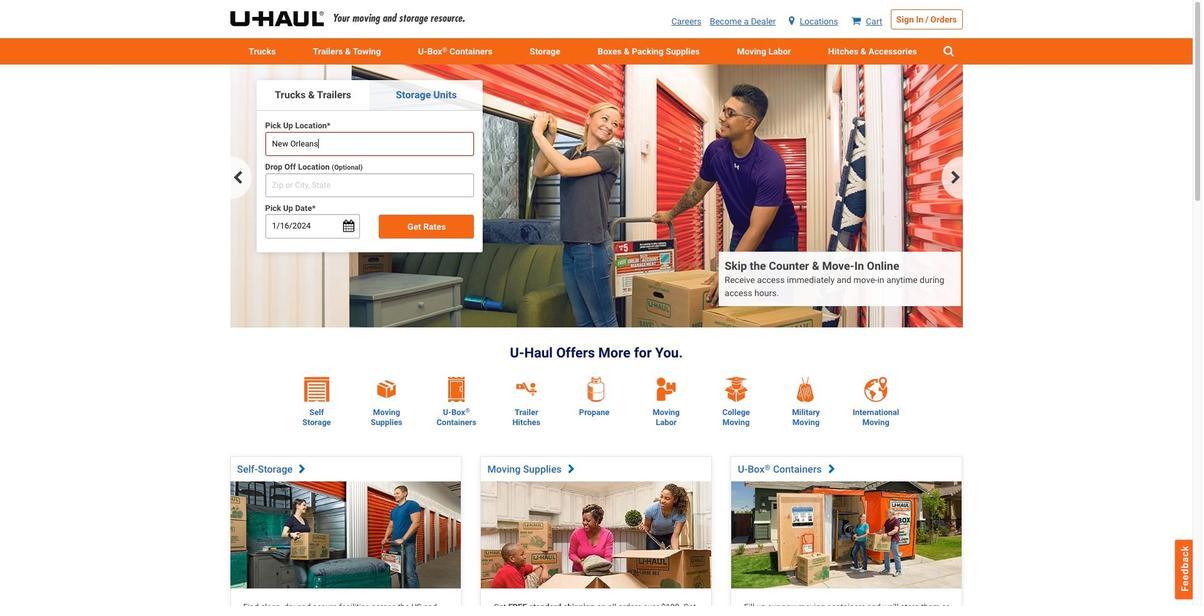Task type: locate. For each thing, give the bounding box(es) containing it.
navigation
[[230, 157, 963, 199]]

Pick Up Location text field
[[265, 132, 474, 156]]

2 u-haul moving labor icon image from the left
[[655, 376, 677, 402]]

5 menu item from the left
[[719, 38, 810, 65]]

menu item
[[230, 38, 294, 65], [294, 38, 400, 65], [511, 38, 579, 65], [579, 38, 719, 65], [719, 38, 810, 65], [810, 38, 936, 65]]

u-haul moving supplies box icon image
[[372, 377, 402, 402], [377, 379, 397, 400]]

banner
[[0, 0, 1193, 65], [230, 65, 963, 334]]

u-haul trailer hitch icon image
[[511, 377, 542, 402], [530, 383, 536, 388]]

couple loading a storage unit at a u-haul facility image
[[231, 482, 461, 589]]

u-haul self-storage icon image
[[304, 377, 329, 402], [304, 377, 329, 402]]

tab list
[[256, 80, 483, 111]]

family loading a u-box container in their driveway image
[[732, 482, 962, 589]]

6 menu item from the left
[[810, 38, 936, 65]]

u-haul propane tank icon image
[[584, 377, 609, 402], [588, 377, 605, 402]]

4 menu item from the left
[[579, 38, 719, 65]]

menu
[[230, 38, 963, 65]]

u-haul moving labor icon image
[[654, 376, 679, 402], [655, 376, 677, 402]]

form
[[256, 120, 484, 243]]

u-haul u-box container icon image
[[444, 377, 469, 402], [448, 377, 465, 402]]

international moves icon image
[[864, 377, 889, 402]]

2 menu item from the left
[[294, 38, 400, 65]]

1 menu item from the left
[[230, 38, 294, 65]]



Task type: vqa. For each thing, say whether or not it's contained in the screenshot.
the Family loading U-Haul boxes in their kitchen IMAGE on the bottom
yes



Task type: describe. For each thing, give the bounding box(es) containing it.
couple moving items into a u-haul storage facility image
[[230, 65, 963, 328]]

military tags icon image
[[794, 377, 819, 402]]

2 u-haul u-box container icon image from the left
[[448, 377, 465, 402]]

mm/dd/yyyy text field
[[265, 214, 360, 238]]

2 u-haul propane tank icon image from the left
[[588, 377, 605, 402]]

1 u-haul propane tank icon image from the left
[[584, 377, 609, 402]]

3 menu item from the left
[[511, 38, 579, 65]]

u-haul college moving icon image
[[724, 377, 749, 402]]

family loading u-haul boxes in their kitchen image
[[481, 482, 712, 589]]

Drop Off Location text field
[[265, 173, 474, 197]]

1 u-haul u-box container icon image from the left
[[444, 377, 469, 402]]

1 u-haul moving labor icon image from the left
[[654, 376, 679, 402]]



